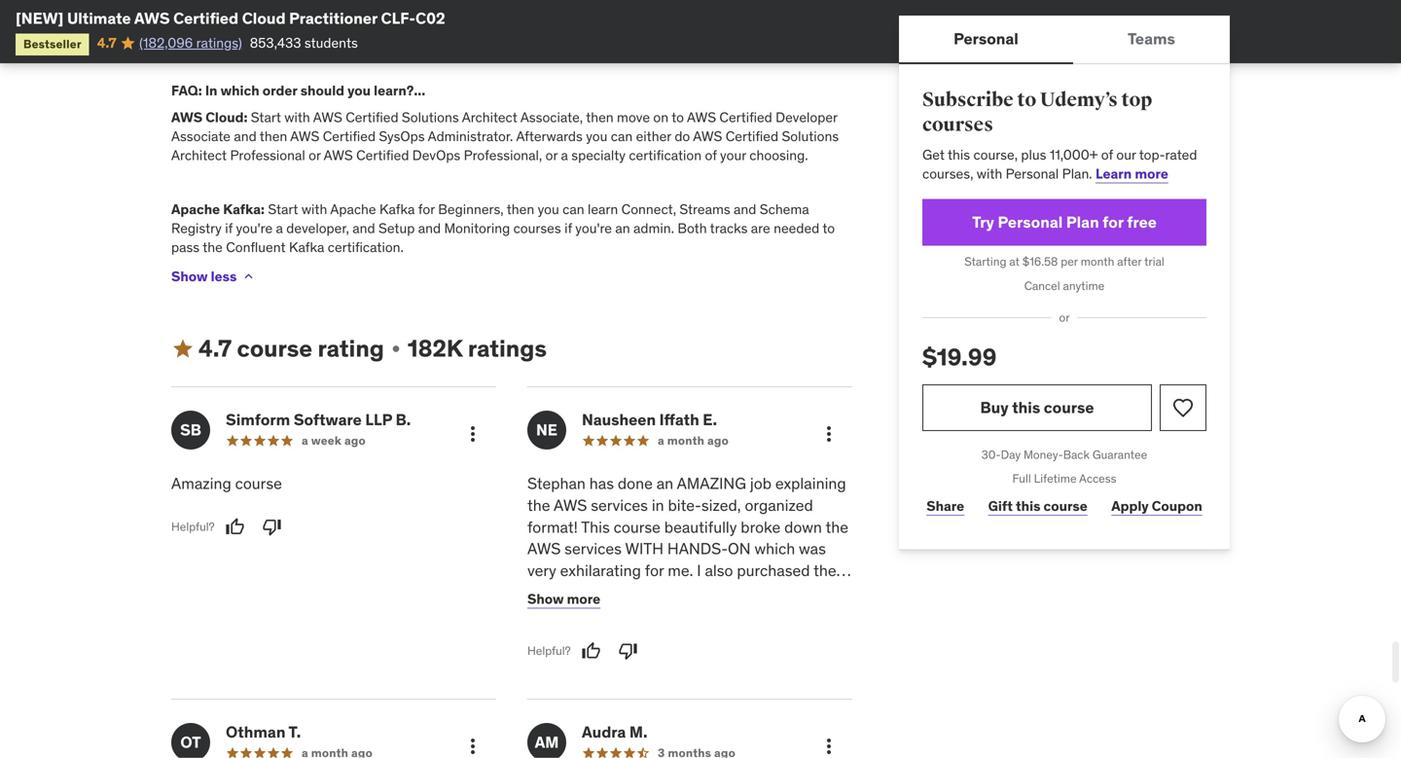 Task type: locate. For each thing, give the bounding box(es) containing it.
medium image
[[171, 337, 195, 361]]

1 horizontal spatial month
[[1081, 254, 1115, 269]]

0 vertical spatial personal
[[954, 29, 1019, 49]]

1 horizontal spatial apache
[[330, 200, 376, 218]]

which
[[221, 82, 260, 99], [755, 539, 795, 559], [626, 582, 666, 602]]

mark review by simform software llp b. as helpful image
[[225, 517, 245, 537]]

1 horizontal spatial an
[[657, 473, 674, 493]]

then up monitoring
[[507, 200, 534, 218]]

faq: in which order should you learn?...
[[171, 82, 425, 99]]

0 vertical spatial then
[[586, 109, 614, 126]]

2 horizontal spatial for
[[1103, 212, 1124, 232]]

0 horizontal spatial an
[[615, 219, 630, 237]]

start with aws certified solutions architect associate, then move on to aws certified developer associate and then aws certified sysops administrator. afterwards you can either do aws certified solutions architect professional or aws certified devops professional, or a specialty certification of your choosing.
[[171, 109, 839, 164]]

0 vertical spatial month
[[1081, 254, 1115, 269]]

1 if from the left
[[225, 219, 233, 237]]

xsmall image
[[241, 269, 256, 284]]

1 vertical spatial was
[[670, 582, 697, 602]]

aws certified down you learn?...
[[313, 109, 399, 126]]

4.7 for 4.7 course rating
[[199, 334, 232, 363]]

if down the specialty
[[564, 219, 572, 237]]

job
[[750, 473, 772, 493]]

1 horizontal spatial of
[[1101, 146, 1113, 163]]

e.
[[703, 410, 717, 430]]

this up courses,
[[948, 146, 970, 163]]

4.7 down ultimate
[[97, 34, 116, 51]]

week
[[311, 433, 342, 448]]

personal down plus
[[1006, 165, 1059, 182]]

personal up '$16.58'
[[998, 212, 1063, 232]]

which up purchased
[[755, 539, 795, 559]]

can down the move
[[611, 128, 633, 145]]

1 horizontal spatial or
[[546, 147, 558, 164]]

1 horizontal spatial was
[[799, 539, 826, 559]]

felt
[[594, 626, 617, 646]]

anytime
[[1063, 278, 1105, 293]]

i left will
[[609, 670, 614, 690]]

this for get
[[948, 146, 970, 163]]

apache up certification.
[[330, 200, 376, 218]]

free
[[1127, 212, 1157, 232]]

after
[[1117, 254, 1142, 269]]

of left your
[[705, 147, 717, 164]]

then left the move
[[586, 109, 614, 126]]

0 horizontal spatial can
[[563, 200, 584, 218]]

sysops
[[379, 128, 425, 145]]

tab list containing personal
[[899, 16, 1230, 64]]

show more
[[527, 590, 601, 608]]

course inside stephan has done an amazing job explaining the aws services in bite-sized, organized format! this course beautifully broke down the aws services with hands-on which was very exhilarating for me. i also purchased the 6 practice tests which was extremely helpful and gave confidence before the exam. his narration felt positive to me and he ended every single video saying "i hoped you like this lecture and i will see you in the next one"! i passed with flying colors - thank you stephan!!!!
[[614, 517, 661, 537]]

0 vertical spatial an
[[615, 219, 630, 237]]

next
[[743, 670, 773, 690]]

ago down e.
[[707, 433, 729, 448]]

the down registry
[[203, 239, 223, 256]]

or right professional
[[309, 147, 321, 164]]

sized,
[[701, 495, 741, 515]]

0 horizontal spatial more
[[567, 590, 601, 608]]

learn
[[588, 200, 618, 218]]

an
[[615, 219, 630, 237], [657, 473, 674, 493]]

this
[[581, 517, 610, 537]]

show down very
[[527, 590, 564, 608]]

udemy's
[[1040, 88, 1118, 112]]

wishlist image
[[1172, 396, 1195, 419]]

1 vertical spatial which
[[755, 539, 795, 559]]

1 horizontal spatial solutions
[[782, 128, 839, 145]]

helpful? for the mark review by nausheen iffath e. as helpful icon
[[527, 643, 571, 658]]

an down learn
[[615, 219, 630, 237]]

this inside button
[[1012, 397, 1040, 417]]

0 horizontal spatial was
[[670, 582, 697, 602]]

with inside start with apache kafka for beginners, then you can learn connect, streams and schema registry if you're a developer, and setup and monitoring courses if you're an admin. both tracks are needed to pass the confluent kafka certification.
[[301, 200, 327, 218]]

you up the specialty
[[586, 128, 608, 145]]

of
[[1101, 146, 1113, 163], [705, 147, 717, 164]]

administrator. afterwards
[[428, 128, 583, 145]]

extremely
[[701, 582, 769, 602]]

more inside button
[[567, 590, 601, 608]]

c02
[[416, 8, 445, 28]]

then inside start with apache kafka for beginners, then you can learn connect, streams and schema registry if you're a developer, and setup and monitoring courses if you're an admin. both tracks are needed to pass the confluent kafka certification.
[[507, 200, 534, 218]]

clf-
[[381, 8, 416, 28]]

registry
[[171, 219, 222, 237]]

solutions up sysops
[[402, 109, 459, 126]]

to left 'me'
[[679, 626, 693, 646]]

start
[[251, 109, 281, 126], [268, 200, 298, 218]]

amazing course
[[171, 473, 282, 493]]

1 horizontal spatial helpful?
[[527, 643, 571, 658]]

personal button
[[899, 16, 1073, 62]]

1 horizontal spatial ago
[[707, 433, 729, 448]]

kafka:
[[223, 200, 265, 218]]

1 horizontal spatial 4.7
[[199, 334, 232, 363]]

passed
[[527, 691, 577, 711]]

0 vertical spatial architect
[[462, 109, 517, 126]]

setup
[[379, 219, 415, 237]]

ratings)
[[196, 34, 242, 51]]

simform
[[226, 410, 290, 430]]

1 horizontal spatial if
[[564, 219, 572, 237]]

his
[[765, 604, 788, 624]]

flying
[[614, 691, 652, 711]]

0 vertical spatial helpful?
[[171, 519, 215, 534]]

with inside stephan has done an amazing job explaining the aws services in bite-sized, organized format! this course beautifully broke down the aws services with hands-on which was very exhilarating for me. i also purchased the 6 practice tests which was extremely helpful and gave confidence before the exam. his narration felt positive to me and he ended every single video saying "i hoped you like this lecture and i will see you in the next one"! i passed with flying colors - thank you stephan!!!!
[[581, 691, 611, 711]]

0 horizontal spatial courses
[[513, 219, 561, 237]]

lifetime
[[1034, 471, 1077, 486]]

and up professional
[[234, 128, 257, 145]]

0 vertical spatial solutions
[[402, 109, 459, 126]]

devops
[[412, 147, 461, 164]]

an inside stephan has done an amazing job explaining the aws services in bite-sized, organized format! this course beautifully broke down the aws services with hands-on which was very exhilarating for me. i also purchased the 6 practice tests which was extremely helpful and gave confidence before the exam. his narration felt positive to me and he ended every single video saying "i hoped you like this lecture and i will see you in the next one"! i passed with flying colors - thank you stephan!!!!
[[657, 473, 674, 493]]

aws right do
[[693, 128, 722, 145]]

try personal plan for free
[[972, 212, 1157, 232]]

aws down stephan
[[554, 495, 587, 515]]

in up -
[[701, 670, 713, 690]]

month up the "anytime" at top right
[[1081, 254, 1115, 269]]

1 vertical spatial personal
[[1006, 165, 1059, 182]]

then
[[586, 109, 614, 126], [260, 128, 287, 145], [507, 200, 534, 218]]

you inside 'start with aws certified solutions architect associate, then move on to aws certified developer associate and then aws certified sysops administrator. afterwards you can either do aws certified solutions architect professional or aws certified devops professional, or a specialty certification of your choosing.'
[[586, 128, 608, 145]]

buy this course button
[[923, 384, 1152, 431]]

[new] ultimate aws certified cloud practitioner clf-c02
[[16, 8, 445, 28]]

1 vertical spatial in
[[701, 670, 713, 690]]

1 ago from the left
[[344, 433, 366, 448]]

you down saying on the left bottom of the page
[[672, 670, 697, 690]]

architect up administrator. afterwards
[[462, 109, 517, 126]]

to inside stephan has done an amazing job explaining the aws services in bite-sized, organized format! this course beautifully broke down the aws services with hands-on which was very exhilarating for me. i also purchased the 6 practice tests which was extremely helpful and gave confidence before the exam. his narration felt positive to me and he ended every single video saying "i hoped you like this lecture and i will see you in the next one"! i passed with flying colors - thank you stephan!!!!
[[679, 626, 693, 646]]

and inside 'start with aws certified solutions architect associate, then move on to aws certified developer associate and then aws certified sysops administrator. afterwards you can either do aws certified solutions architect professional or aws certified devops professional, or a specialty certification of your choosing.'
[[234, 128, 257, 145]]

and inside during his spare time he enjoys cooking, practicing yoga, surfing, watching tv shows, and traveling to awesome destinations!
[[690, 9, 713, 26]]

1 horizontal spatial for
[[645, 561, 664, 581]]

a inside start with apache kafka for beginners, then you can learn connect, streams and schema registry if you're a developer, and setup and monitoring courses if you're an admin. both tracks are needed to pass the confluent kafka certification.
[[276, 219, 283, 237]]

aws up (182,096 on the top
[[134, 8, 170, 28]]

explaining
[[775, 473, 846, 493]]

aws up very
[[527, 539, 561, 559]]

start inside start with apache kafka for beginners, then you can learn connect, streams and schema registry if you're a developer, and setup and monitoring courses if you're an admin. both tracks are needed to pass the confluent kafka certification.
[[268, 200, 298, 218]]

start down the order
[[251, 109, 281, 126]]

the up 'me'
[[694, 604, 717, 624]]

course up with on the left
[[614, 517, 661, 537]]

this right gift at the bottom right
[[1016, 497, 1041, 515]]

1 vertical spatial start
[[268, 200, 298, 218]]

0 horizontal spatial kafka
[[289, 239, 324, 256]]

in left bite-
[[652, 495, 664, 515]]

connect,
[[621, 200, 676, 218]]

2 you're from the left
[[575, 219, 612, 237]]

an up bite-
[[657, 473, 674, 493]]

or
[[309, 147, 321, 164], [546, 147, 558, 164], [1059, 310, 1070, 325]]

1 vertical spatial courses
[[513, 219, 561, 237]]

0 horizontal spatial ago
[[344, 433, 366, 448]]

courses down subscribe
[[923, 113, 993, 137]]

was down the down
[[799, 539, 826, 559]]

with up developer,
[[301, 200, 327, 218]]

ratings
[[468, 334, 547, 363]]

0 horizontal spatial month
[[667, 433, 705, 448]]

1 vertical spatial 4.7
[[199, 334, 232, 363]]

if down "apache kafka:"
[[225, 219, 233, 237]]

which left the order
[[221, 82, 260, 99]]

can left learn
[[563, 200, 584, 218]]

this for buy
[[1012, 397, 1040, 417]]

0 vertical spatial show
[[171, 267, 208, 285]]

0 vertical spatial start
[[251, 109, 281, 126]]

2 vertical spatial then
[[507, 200, 534, 218]]

0 horizontal spatial you're
[[236, 219, 273, 237]]

amazing
[[677, 473, 746, 493]]

1 horizontal spatial certified
[[726, 128, 779, 145]]

aws certified
[[313, 109, 399, 126], [687, 109, 772, 126], [290, 128, 376, 145], [324, 147, 409, 164]]

kafka down developer,
[[289, 239, 324, 256]]

0 vertical spatial can
[[611, 128, 633, 145]]

0 horizontal spatial of
[[705, 147, 717, 164]]

1 vertical spatial can
[[563, 200, 584, 218]]

to right on
[[672, 109, 684, 126]]

or down the "anytime" at top right
[[1059, 310, 1070, 325]]

gift
[[988, 497, 1013, 515]]

2 apache from the left
[[330, 200, 376, 218]]

will
[[617, 670, 640, 690]]

start for apache kafka:
[[268, 200, 298, 218]]

this inside stephan has done an amazing job explaining the aws services in bite-sized, organized format! this course beautifully broke down the aws services with hands-on which was very exhilarating for me. i also purchased the 6 practice tests which was extremely helpful and gave confidence before the exam. his narration felt positive to me and he ended every single video saying "i hoped you like this lecture and i will see you in the next one"! i passed with flying colors - thank you stephan!!!!
[[821, 648, 847, 668]]

for left the beginners,
[[418, 200, 435, 218]]

with down course,
[[977, 165, 1003, 182]]

starting
[[965, 254, 1007, 269]]

0 horizontal spatial for
[[418, 200, 435, 218]]

personal inside button
[[954, 29, 1019, 49]]

apache up registry
[[171, 200, 220, 218]]

you
[[586, 128, 608, 145], [538, 200, 559, 218], [765, 648, 790, 668], [672, 670, 697, 690]]

then up professional
[[260, 128, 287, 145]]

0 vertical spatial services
[[591, 495, 648, 515]]

0 horizontal spatial which
[[221, 82, 260, 99]]

was down me.
[[670, 582, 697, 602]]

0 vertical spatial more
[[1135, 165, 1169, 182]]

0 vertical spatial in
[[652, 495, 664, 515]]

1 apache from the left
[[171, 200, 220, 218]]

with
[[625, 539, 664, 559]]

audra
[[582, 722, 626, 742]]

to left the udemy's
[[1017, 88, 1037, 112]]

trial
[[1144, 254, 1165, 269]]

course down lifetime
[[1044, 497, 1088, 515]]

1 horizontal spatial more
[[1135, 165, 1169, 182]]

0 vertical spatial 4.7
[[97, 34, 116, 51]]

0 horizontal spatial or
[[309, 147, 321, 164]]

1 vertical spatial an
[[657, 473, 674, 493]]

and down 6
[[825, 582, 851, 602]]

and right setup
[[418, 219, 441, 237]]

a left the specialty
[[561, 147, 568, 164]]

1 vertical spatial helpful?
[[527, 643, 571, 658]]

to inside subscribe to udemy's top courses
[[1017, 88, 1037, 112]]

1 horizontal spatial you're
[[575, 219, 612, 237]]

0 horizontal spatial show
[[171, 267, 208, 285]]

you
[[767, 691, 799, 711]]

0 vertical spatial kafka
[[379, 200, 415, 218]]

start right kafka:
[[268, 200, 298, 218]]

architect down associate on the top
[[171, 147, 227, 164]]

services down this
[[565, 539, 622, 559]]

0 horizontal spatial helpful?
[[171, 519, 215, 534]]

1 vertical spatial show
[[527, 590, 564, 608]]

i right me.
[[697, 561, 701, 581]]

0 horizontal spatial certified
[[173, 8, 239, 28]]

2 horizontal spatial i
[[817, 670, 821, 690]]

lecture
[[527, 670, 576, 690]]

am
[[535, 732, 559, 752]]

aws inside 'start with aws certified solutions architect associate, then move on to aws certified developer associate and then aws certified sysops administrator. afterwards you can either do aws certified solutions architect professional or aws certified devops professional, or a specialty certification of your choosing.'
[[693, 128, 722, 145]]

one"!
[[777, 670, 813, 690]]

tab list
[[899, 16, 1230, 64]]

i right one"! on the bottom right of the page
[[817, 670, 821, 690]]

or down associate,
[[546, 147, 558, 164]]

1 horizontal spatial courses
[[923, 113, 993, 137]]

subscribe to udemy's top courses
[[923, 88, 1152, 137]]

you inside start with apache kafka for beginners, then you can learn connect, streams and schema registry if you're a developer, and setup and monitoring courses if you're an admin. both tracks are needed to pass the confluent kafka certification.
[[538, 200, 559, 218]]

helpful? up lecture
[[527, 643, 571, 658]]

with down faq: in which order should you learn?...
[[284, 109, 310, 126]]

a inside 'start with aws certified solutions architect associate, then move on to aws certified developer associate and then aws certified sysops administrator. afterwards you can either do aws certified solutions architect professional or aws certified devops professional, or a specialty certification of your choosing.'
[[561, 147, 568, 164]]

show for show less
[[171, 267, 208, 285]]

courses right monitoring
[[513, 219, 561, 237]]

of inside 'start with aws certified solutions architect associate, then move on to aws certified developer associate and then aws certified sysops administrator. afterwards you can either do aws certified solutions architect professional or aws certified devops professional, or a specialty certification of your choosing.'
[[705, 147, 717, 164]]

0 horizontal spatial i
[[609, 670, 614, 690]]

with up audra
[[581, 691, 611, 711]]

for down with on the left
[[645, 561, 664, 581]]

t.
[[289, 722, 301, 742]]

b.
[[396, 410, 411, 430]]

very
[[527, 561, 556, 581]]

for
[[418, 200, 435, 218], [1103, 212, 1124, 232], [645, 561, 664, 581]]

you're
[[236, 219, 273, 237], [575, 219, 612, 237]]

1 horizontal spatial then
[[507, 200, 534, 218]]

$19.99
[[923, 342, 997, 372]]

bite-
[[668, 495, 701, 515]]

1 vertical spatial then
[[260, 128, 287, 145]]

course up mark review by simform software llp b. as unhelpful icon
[[235, 473, 282, 493]]

month down "iffath"
[[667, 433, 705, 448]]

0 horizontal spatial if
[[225, 219, 233, 237]]

software
[[294, 410, 362, 430]]

ago right the week
[[344, 433, 366, 448]]

4.7 right medium image
[[199, 334, 232, 363]]

single
[[569, 648, 610, 668]]

helpful
[[773, 582, 821, 602]]

format!
[[527, 517, 578, 537]]

solutions down 'developer'
[[782, 128, 839, 145]]

confidence
[[564, 604, 641, 624]]

certified up your
[[726, 128, 779, 145]]

which up before
[[626, 582, 666, 602]]

1 horizontal spatial which
[[626, 582, 666, 602]]

a up confluent at the top of the page
[[276, 219, 283, 237]]

get this course, plus 11,000+ of our top-rated courses, with personal plan.
[[923, 146, 1197, 182]]

an inside start with apache kafka for beginners, then you can learn connect, streams and schema registry if you're a developer, and setup and monitoring courses if you're an admin. both tracks are needed to pass the confluent kafka certification.
[[615, 219, 630, 237]]

0 vertical spatial courses
[[923, 113, 993, 137]]

course inside gift this course link
[[1044, 497, 1088, 515]]

1 vertical spatial more
[[567, 590, 601, 608]]

show down pass
[[171, 267, 208, 285]]

do
[[675, 128, 690, 145]]

for inside start with apache kafka for beginners, then you can learn connect, streams and schema registry if you're a developer, and setup and monitoring courses if you're an admin. both tracks are needed to pass the confluent kafka certification.
[[418, 200, 435, 218]]

4.7 for 4.7
[[97, 34, 116, 51]]

start inside 'start with aws certified solutions architect associate, then move on to aws certified developer associate and then aws certified sysops administrator. afterwards you can either do aws certified solutions architect professional or aws certified devops professional, or a specialty certification of your choosing.'
[[251, 109, 281, 126]]

start for aws cloud:
[[251, 109, 281, 126]]

additional actions for review by audra m. image
[[817, 735, 841, 758]]

this for gift
[[1016, 497, 1041, 515]]

for left free
[[1103, 212, 1124, 232]]

this right buy
[[1012, 397, 1040, 417]]

course up back
[[1044, 397, 1094, 417]]

1 horizontal spatial architect
[[462, 109, 517, 126]]

access
[[1079, 471, 1117, 486]]

to
[[1017, 88, 1037, 112], [672, 109, 684, 126], [823, 219, 835, 237], [679, 626, 693, 646]]

1 vertical spatial certified
[[726, 128, 779, 145]]

30-
[[982, 447, 1001, 462]]

services down done
[[591, 495, 648, 515]]

the inside start with apache kafka for beginners, then you can learn connect, streams and schema registry if you're a developer, and setup and monitoring courses if you're an admin. both tracks are needed to pass the confluent kafka certification.
[[203, 239, 223, 256]]

personal inside get this course, plus 11,000+ of our top-rated courses, with personal plan.
[[1006, 165, 1059, 182]]

0 horizontal spatial apache
[[171, 200, 220, 218]]

should
[[300, 82, 344, 99]]

0 horizontal spatial architect
[[171, 147, 227, 164]]

ne
[[536, 420, 558, 440]]

2 horizontal spatial then
[[586, 109, 614, 126]]

mark review by simform software llp b. as unhelpful image
[[262, 517, 282, 537]]

1 horizontal spatial can
[[611, 128, 633, 145]]

you left learn
[[538, 200, 559, 218]]

2 ago from the left
[[707, 433, 729, 448]]

and right shows,
[[690, 9, 713, 26]]

a week ago
[[302, 433, 366, 448]]

associate
[[171, 128, 231, 145]]

additional actions for review by othman t. image
[[461, 735, 485, 758]]

additional actions for review by simform software llp b. image
[[461, 422, 485, 446]]

the up format! at left
[[527, 495, 550, 515]]

guarantee
[[1093, 447, 1148, 462]]

personal up subscribe
[[954, 29, 1019, 49]]

can inside 'start with aws certified solutions architect associate, then move on to aws certified developer associate and then aws certified sysops administrator. afterwards you can either do aws certified solutions architect professional or aws certified devops professional, or a specialty certification of your choosing.'
[[611, 128, 633, 145]]

this right like
[[821, 648, 847, 668]]

mark review by nausheen iffath e. as unhelpful image
[[619, 641, 638, 661]]

certified up ratings)
[[173, 8, 239, 28]]

1 horizontal spatial show
[[527, 590, 564, 608]]

rated
[[1165, 146, 1197, 163]]

0 horizontal spatial in
[[652, 495, 664, 515]]

this inside get this course, plus 11,000+ of our top-rated courses, with personal plan.
[[948, 146, 970, 163]]

0 vertical spatial which
[[221, 82, 260, 99]]

and up certification.
[[353, 219, 375, 237]]

helpful? left mark review by simform software llp b. as helpful 'icon'
[[171, 519, 215, 534]]

0 horizontal spatial 4.7
[[97, 34, 116, 51]]



Task type: vqa. For each thing, say whether or not it's contained in the screenshot.
Marketing LINK
no



Task type: describe. For each thing, give the bounding box(es) containing it.
and up are
[[734, 200, 757, 218]]

developer
[[776, 109, 838, 126]]

professional,
[[464, 147, 542, 164]]

tracks
[[710, 219, 748, 237]]

853,433 students
[[250, 34, 358, 51]]

182k ratings
[[408, 334, 547, 363]]

during
[[171, 9, 212, 26]]

tv
[[626, 9, 642, 26]]

plus
[[1021, 146, 1047, 163]]

less
[[211, 267, 237, 285]]

needed
[[774, 219, 820, 237]]

at
[[1009, 254, 1020, 269]]

$16.58
[[1023, 254, 1058, 269]]

students
[[304, 34, 358, 51]]

exam.
[[720, 604, 761, 624]]

for inside stephan has done an amazing job explaining the aws services in bite-sized, organized format! this course beautifully broke down the aws services with hands-on which was very exhilarating for me. i also purchased the 6 practice tests which was extremely helpful and gave confidence before the exam. his narration felt positive to me and he ended every single video saying "i hoped you like this lecture and i will see you in the next one"! i passed with flying colors - thank you stephan!!!!
[[645, 561, 664, 581]]

(182,096
[[139, 34, 193, 51]]

during his spare time he enjoys cooking, practicing yoga, surfing, watching tv shows, and traveling to awesome destinations!
[[171, 9, 845, 46]]

beginners,
[[438, 200, 504, 218]]

ot
[[180, 732, 201, 752]]

gave
[[527, 604, 561, 624]]

to inside start with apache kafka for beginners, then you can learn connect, streams and schema registry if you're a developer, and setup and monitoring courses if you're an admin. both tracks are needed to pass the confluent kafka certification.
[[823, 219, 835, 237]]

both
[[678, 219, 707, 237]]

then for developer,
[[507, 200, 534, 218]]

purchased
[[737, 561, 810, 581]]

0 vertical spatial was
[[799, 539, 826, 559]]

broke
[[741, 517, 781, 537]]

me.
[[668, 561, 693, 581]]

ago for llp
[[344, 433, 366, 448]]

faq: in
[[171, 82, 217, 99]]

plan
[[1066, 212, 1099, 232]]

practitioner
[[289, 8, 378, 28]]

1 horizontal spatial in
[[701, 670, 713, 690]]

apply coupon
[[1112, 497, 1203, 515]]

try personal plan for free link
[[923, 199, 1207, 246]]

more for show more
[[567, 590, 601, 608]]

courses inside start with apache kafka for beginners, then you can learn connect, streams and schema registry if you're a developer, and setup and monitoring courses if you're an admin. both tracks are needed to pass the confluent kafka certification.
[[513, 219, 561, 237]]

1 you're from the left
[[236, 219, 273, 237]]

aws certified down sysops
[[324, 147, 409, 164]]

sb
[[180, 420, 201, 440]]

top-
[[1139, 146, 1165, 163]]

ago for e.
[[707, 433, 729, 448]]

schema
[[760, 200, 809, 218]]

the up thank
[[717, 670, 739, 690]]

courses inside subscribe to udemy's top courses
[[923, 113, 993, 137]]

11,000+
[[1050, 146, 1098, 163]]

of inside get this course, plus 11,000+ of our top-rated courses, with personal plan.
[[1101, 146, 1113, 163]]

teams button
[[1073, 16, 1230, 62]]

2 if from the left
[[564, 219, 572, 237]]

awesome
[[788, 9, 845, 26]]

surfing, watching
[[519, 9, 624, 26]]

beautifully
[[664, 517, 737, 537]]

course inside 'buy this course' button
[[1044, 397, 1094, 417]]

0 vertical spatial certified
[[173, 8, 239, 28]]

also
[[705, 561, 733, 581]]

1 vertical spatial month
[[667, 433, 705, 448]]

2 vertical spatial personal
[[998, 212, 1063, 232]]

certification.
[[328, 239, 404, 256]]

try
[[972, 212, 994, 232]]

apache inside start with apache kafka for beginners, then you can learn connect, streams and schema registry if you're a developer, and setup and monitoring courses if you're an admin. both tracks are needed to pass the confluent kafka certification.
[[330, 200, 376, 218]]

yoga,
[[484, 9, 516, 26]]

traveling to
[[716, 9, 784, 26]]

with inside get this course, plus 11,000+ of our top-rated courses, with personal plan.
[[977, 165, 1003, 182]]

organized
[[745, 495, 813, 515]]

a down nausheen iffath e.
[[658, 433, 665, 448]]

certified inside 'start with aws certified solutions architect associate, then move on to aws certified developer associate and then aws certified sysops administrator. afterwards you can either do aws certified solutions architect professional or aws certified devops professional, or a specialty certification of your choosing.'
[[726, 128, 779, 145]]

show for show more
[[527, 590, 564, 608]]

then for you
[[586, 109, 614, 126]]

additional actions for review by nausheen iffath e. image
[[817, 422, 841, 446]]

saying
[[655, 648, 700, 668]]

stephan
[[527, 473, 586, 493]]

buy this course
[[980, 397, 1094, 417]]

you down he
[[765, 648, 790, 668]]

narration
[[527, 626, 590, 646]]

gift this course
[[988, 497, 1088, 515]]

full
[[1013, 471, 1031, 486]]

show more button
[[527, 580, 601, 619]]

developer,
[[286, 219, 349, 237]]

0 horizontal spatial then
[[260, 128, 287, 145]]

2 horizontal spatial or
[[1059, 310, 1070, 325]]

and down single
[[580, 670, 606, 690]]

apache kafka:
[[171, 200, 265, 218]]

gift this course link
[[984, 487, 1092, 526]]

with inside 'start with aws certified solutions architect associate, then move on to aws certified developer associate and then aws certified sysops administrator. afterwards you can either do aws certified solutions architect professional or aws certified devops professional, or a specialty certification of your choosing.'
[[284, 109, 310, 126]]

1 vertical spatial services
[[565, 539, 622, 559]]

stephan!!!!
[[527, 713, 615, 733]]

the right the down
[[826, 517, 849, 537]]

audra m.
[[582, 722, 648, 742]]

1 vertical spatial solutions
[[782, 128, 839, 145]]

me
[[697, 626, 718, 646]]

more for learn more
[[1135, 165, 1169, 182]]

aws certified down should
[[290, 128, 376, 145]]

llp
[[365, 410, 392, 430]]

xsmall image
[[388, 341, 404, 357]]

1 vertical spatial architect
[[171, 147, 227, 164]]

0 horizontal spatial solutions
[[402, 109, 459, 126]]

month inside starting at $16.58 per month after trial cancel anytime
[[1081, 254, 1115, 269]]

2 horizontal spatial which
[[755, 539, 795, 559]]

6
[[840, 561, 850, 581]]

exhilarating
[[560, 561, 641, 581]]

iffath
[[659, 410, 699, 430]]

colors
[[656, 691, 698, 711]]

he
[[752, 626, 769, 646]]

you learn?...
[[348, 82, 425, 99]]

ultimate
[[67, 8, 131, 28]]

teams
[[1128, 29, 1175, 49]]

helpful? for mark review by simform software llp b. as helpful 'icon'
[[171, 519, 215, 534]]

1 horizontal spatial i
[[697, 561, 701, 581]]

time he
[[273, 9, 319, 26]]

182k
[[408, 334, 463, 363]]

1 horizontal spatial kafka
[[379, 200, 415, 218]]

share
[[927, 497, 965, 515]]

2 vertical spatial which
[[626, 582, 666, 602]]

853,433
[[250, 34, 301, 51]]

can inside start with apache kafka for beginners, then you can learn connect, streams and schema registry if you're a developer, and setup and monitoring courses if you're an admin. both tracks are needed to pass the confluent kafka certification.
[[563, 200, 584, 218]]

thank
[[712, 691, 764, 711]]

course up simform
[[237, 334, 312, 363]]

ended
[[773, 626, 817, 646]]

the left 6
[[814, 561, 837, 581]]

subscribe
[[923, 88, 1014, 112]]

day
[[1001, 447, 1021, 462]]

admin.
[[634, 219, 674, 237]]

[new]
[[16, 8, 64, 28]]

1 vertical spatial kafka
[[289, 239, 324, 256]]

confluent
[[226, 239, 286, 256]]

see
[[644, 670, 668, 690]]

show less button
[[171, 257, 256, 296]]

simform software llp b.
[[226, 410, 411, 430]]

to inside 'start with aws certified solutions architect associate, then move on to aws certified developer associate and then aws certified sysops administrator. afterwards you can either do aws certified solutions architect professional or aws certified devops professional, or a specialty certification of your choosing.'
[[672, 109, 684, 126]]

a left the week
[[302, 433, 308, 448]]

mark review by nausheen iffath e. as helpful image
[[582, 641, 601, 661]]

aws certified up your
[[687, 109, 772, 126]]

top
[[1121, 88, 1152, 112]]

down
[[784, 517, 822, 537]]

rating
[[318, 334, 384, 363]]

his
[[216, 9, 233, 26]]

4.7 course rating
[[199, 334, 384, 363]]

on
[[653, 109, 669, 126]]

coupon
[[1152, 497, 1203, 515]]

hoped
[[717, 648, 761, 668]]

and up hoped
[[722, 626, 748, 646]]



